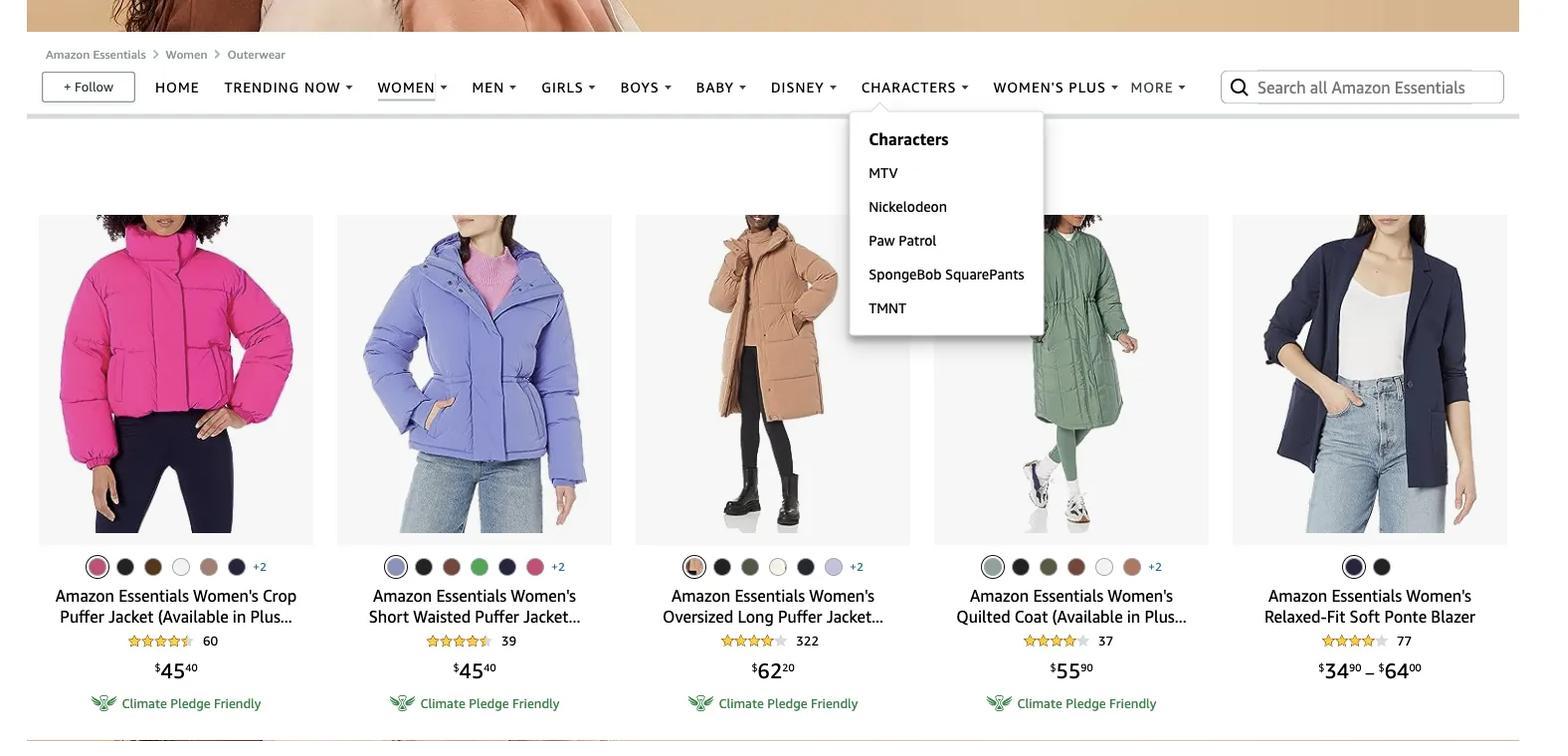 Task type: locate. For each thing, give the bounding box(es) containing it.
4 +2 link from the left
[[1149, 559, 1163, 576]]

2 friendly from the left
[[513, 696, 560, 711]]

1 dark olive image from the left
[[741, 558, 759, 576]]

dark olive image for 55
[[1040, 558, 1058, 576]]

friendly down the 39
[[513, 696, 560, 711]]

0 horizontal spatial 45
[[161, 658, 185, 683]]

0 horizontal spatial light brown image
[[686, 558, 704, 576]]

4 friendly from the left
[[1110, 696, 1157, 711]]

3 +2 from the left
[[850, 560, 864, 574]]

3 climate pledge friendly from the left
[[719, 696, 858, 711]]

2 black image from the left
[[415, 558, 433, 576]]

0 horizontal spatial eggshell white image
[[172, 558, 190, 576]]

eggshell white image
[[1096, 558, 1114, 576]]

40 for 39
[[484, 661, 496, 674]]

$ 45 40 for 60
[[155, 658, 198, 683]]

+2 link right purple icon on the right of page
[[850, 559, 864, 576]]

0 horizontal spatial 90
[[1081, 661, 1093, 674]]

4 $ from the left
[[1051, 661, 1057, 674]]

77
[[1397, 633, 1413, 648]]

+2 for 322
[[850, 560, 864, 574]]

+2 link right green image at bottom left
[[551, 559, 565, 576]]

1 horizontal spatial neon pink image
[[526, 558, 544, 576]]

search image
[[1228, 75, 1252, 99]]

climate for 37
[[1018, 696, 1063, 711]]

pledge down the 39
[[469, 696, 509, 711]]

2 climate from the left
[[421, 696, 466, 711]]

+2
[[253, 560, 267, 574], [551, 560, 565, 574], [850, 560, 864, 574], [1149, 560, 1163, 574]]

0 horizontal spatial 40
[[185, 661, 198, 674]]

1 40 from the left
[[185, 661, 198, 674]]

4 climate from the left
[[1018, 696, 1063, 711]]

2 $ from the left
[[453, 661, 459, 674]]

2 black image from the left
[[1012, 558, 1030, 576]]

dark olive image left purple icon on the right of page
[[741, 558, 759, 576]]

climate pledge friendly down $ 55 90 at right
[[1018, 696, 1157, 711]]

1 $ 45 40 from the left
[[155, 658, 198, 683]]

2 +2 from the left
[[551, 560, 565, 574]]

90 inside $ 55 90
[[1081, 661, 1093, 674]]

deep brown image left green image at bottom left
[[443, 558, 461, 576]]

$ for 60
[[155, 661, 161, 674]]

outerwear
[[227, 47, 285, 61]]

+2 right eggshell white image
[[1149, 560, 1163, 574]]

2 climate pledge friendly from the left
[[421, 696, 560, 711]]

essentials
[[93, 47, 146, 61]]

90
[[1081, 661, 1093, 674], [1350, 661, 1362, 674]]

climate pledge friendly down "60"
[[122, 696, 261, 711]]

1 +2 link from the left
[[253, 559, 267, 576]]

0 horizontal spatial $ 45 40
[[155, 658, 198, 683]]

eggshell white image for 45
[[172, 558, 190, 576]]

3 +2 link from the left
[[850, 559, 864, 576]]

1 horizontal spatial $ 45 40
[[453, 658, 496, 683]]

1 $ from the left
[[155, 661, 161, 674]]

2 dark olive image from the left
[[1040, 558, 1058, 576]]

light brown image
[[686, 558, 704, 576], [1124, 558, 1142, 576]]

+2 link for 322
[[850, 559, 864, 576]]

climate
[[122, 696, 167, 711], [421, 696, 466, 711], [719, 696, 764, 711], [1018, 696, 1063, 711]]

friendly
[[214, 696, 261, 711], [513, 696, 560, 711], [811, 696, 858, 711], [1110, 696, 1157, 711]]

eggshell white image left purple icon on the right of page
[[769, 558, 787, 576]]

2 light brown image from the left
[[1124, 558, 1142, 576]]

black image for 62
[[714, 558, 732, 576]]

Search all Amazon Essentials search field
[[1258, 70, 1472, 104]]

45 for 39
[[459, 658, 484, 683]]

1 climate from the left
[[122, 696, 167, 711]]

1 horizontal spatial 90
[[1350, 661, 1362, 674]]

1 horizontal spatial light brown image
[[1124, 558, 1142, 576]]

deep brown image
[[144, 558, 162, 576], [443, 558, 461, 576], [1068, 558, 1086, 576]]

2 90 from the left
[[1350, 661, 1362, 674]]

eggshell white image
[[172, 558, 190, 576], [769, 558, 787, 576]]

1 navy image from the left
[[228, 558, 246, 576]]

37
[[1099, 633, 1114, 648]]

+2 right light brown icon
[[253, 560, 267, 574]]

deep brown image left eggshell white image
[[1068, 558, 1086, 576]]

1 90 from the left
[[1081, 661, 1093, 674]]

deep brown image left light brown icon
[[144, 558, 162, 576]]

2 neon pink image from the left
[[526, 558, 544, 576]]

4 +2 from the left
[[1149, 560, 1163, 574]]

45
[[161, 658, 185, 683], [459, 658, 484, 683]]

$ 34 90 – $ 64 00
[[1319, 658, 1422, 683]]

eggshell white image for 62
[[769, 558, 787, 576]]

navy image
[[228, 558, 246, 576], [499, 558, 517, 576], [797, 558, 815, 576], [1346, 558, 1364, 576]]

dark olive image right "sage green" icon
[[1040, 558, 1058, 576]]

0 horizontal spatial dark olive image
[[741, 558, 759, 576]]

dark olive image for 62
[[741, 558, 759, 576]]

2 pledge from the left
[[469, 696, 509, 711]]

$ 45 40
[[155, 658, 198, 683], [453, 658, 496, 683]]

eggshell white image left light brown icon
[[172, 558, 190, 576]]

0 horizontal spatial black image
[[116, 558, 134, 576]]

climate pledge friendly
[[122, 696, 261, 711], [421, 696, 560, 711], [719, 696, 858, 711], [1018, 696, 1157, 711]]

friendly down "60"
[[214, 696, 261, 711]]

3 pledge from the left
[[768, 696, 808, 711]]

0 horizontal spatial neon pink image
[[89, 558, 106, 576]]

2 40 from the left
[[484, 661, 496, 674]]

1 horizontal spatial eggshell white image
[[769, 558, 787, 576]]

black image
[[116, 558, 134, 576], [415, 558, 433, 576]]

0 horizontal spatial deep brown image
[[144, 558, 162, 576]]

friendly down 322
[[811, 696, 858, 711]]

322
[[796, 633, 819, 648]]

+2 right green image at bottom left
[[551, 560, 565, 574]]

neon pink image
[[89, 558, 106, 576], [526, 558, 544, 576]]

pledge
[[170, 696, 211, 711], [469, 696, 509, 711], [768, 696, 808, 711], [1066, 696, 1107, 711]]

1 horizontal spatial 40
[[484, 661, 496, 674]]

1 horizontal spatial deep brown image
[[443, 558, 461, 576]]

black image for 39
[[415, 558, 433, 576]]

4 pledge from the left
[[1066, 696, 1107, 711]]

2 horizontal spatial deep brown image
[[1068, 558, 1086, 576]]

friendly down 37
[[1110, 696, 1157, 711]]

black image right purple blue icon
[[415, 558, 433, 576]]

climate pledge friendly down the 39
[[421, 696, 560, 711]]

1 friendly from the left
[[214, 696, 261, 711]]

1 black image from the left
[[714, 558, 732, 576]]

1 horizontal spatial black image
[[1012, 558, 1030, 576]]

1 climate pledge friendly from the left
[[122, 696, 261, 711]]

90 for 55
[[1081, 661, 1093, 674]]

1 deep brown image from the left
[[144, 558, 162, 576]]

pledge for 322
[[768, 696, 808, 711]]

light brown image
[[200, 558, 218, 576]]

3 climate from the left
[[719, 696, 764, 711]]

amazon essentials women's oversized long puffer jacket (available in plus size) image
[[708, 215, 839, 533]]

amazon essentials link
[[46, 47, 146, 61]]

+2 link right eggshell white image
[[1149, 559, 1163, 576]]

1 horizontal spatial dark olive image
[[1040, 558, 1058, 576]]

1 45 from the left
[[161, 658, 185, 683]]

+2 link for 37
[[1149, 559, 1163, 576]]

amazon essentials
[[46, 47, 146, 61]]

1 black image from the left
[[116, 558, 134, 576]]

$ for 39
[[453, 661, 459, 674]]

pledge for 60
[[170, 696, 211, 711]]

+2 right purple icon on the right of page
[[850, 560, 864, 574]]

2 deep brown image from the left
[[443, 558, 461, 576]]

+2 for 60
[[253, 560, 267, 574]]

pledge down "60"
[[170, 696, 211, 711]]

3 friendly from the left
[[811, 696, 858, 711]]

2 +2 link from the left
[[551, 559, 565, 576]]

green image
[[471, 558, 489, 576]]

2 45 from the left
[[459, 658, 484, 683]]

1 horizontal spatial black image
[[415, 558, 433, 576]]

2 $ 45 40 from the left
[[453, 658, 496, 683]]

climate pledge friendly down 20
[[719, 696, 858, 711]]

2 horizontal spatial black image
[[1374, 558, 1391, 576]]

2 navy image from the left
[[499, 558, 517, 576]]

dark olive image
[[741, 558, 759, 576], [1040, 558, 1058, 576]]

1 +2 from the left
[[253, 560, 267, 574]]

4 climate pledge friendly from the left
[[1018, 696, 1157, 711]]

+2 link
[[253, 559, 267, 576], [551, 559, 565, 576], [850, 559, 864, 576], [1149, 559, 1163, 576]]

$ for 37
[[1051, 661, 1057, 674]]

64
[[1385, 658, 1410, 683]]

+2 for 37
[[1149, 560, 1163, 574]]

+2 link right light brown icon
[[253, 559, 267, 576]]

pledge down $ 55 90 at right
[[1066, 696, 1107, 711]]

+ follow
[[64, 79, 113, 95]]

1 horizontal spatial 45
[[459, 658, 484, 683]]

90 inside $ 34 90 – $ 64 00
[[1350, 661, 1362, 674]]

1 eggshell white image from the left
[[172, 558, 190, 576]]

outerwear link
[[227, 47, 285, 61]]

0 horizontal spatial black image
[[714, 558, 732, 576]]

purple image
[[825, 558, 843, 576]]

2 eggshell white image from the left
[[769, 558, 787, 576]]

$ inside $ 62 20
[[752, 661, 758, 674]]

pledge down $ 62 20
[[768, 696, 808, 711]]

40
[[185, 661, 198, 674], [484, 661, 496, 674]]

1 pledge from the left
[[170, 696, 211, 711]]

black image
[[714, 558, 732, 576], [1012, 558, 1030, 576], [1374, 558, 1391, 576]]

3 $ from the left
[[752, 661, 758, 674]]

black image for 55
[[1012, 558, 1030, 576]]

climate pledge friendly for 322
[[719, 696, 858, 711]]

black image left light brown icon
[[116, 558, 134, 576]]

$ inside $ 55 90
[[1051, 661, 1057, 674]]

4 navy image from the left
[[1346, 558, 1364, 576]]

$
[[155, 661, 161, 674], [453, 661, 459, 674], [752, 661, 758, 674], [1051, 661, 1057, 674], [1319, 661, 1325, 674], [1379, 661, 1385, 674]]

climate for 39
[[421, 696, 466, 711]]



Task type: vqa. For each thing, say whether or not it's contained in the screenshot.
20
yes



Task type: describe. For each thing, give the bounding box(es) containing it.
40 for 60
[[185, 661, 198, 674]]

climate pledge friendly for 60
[[122, 696, 261, 711]]

climate for 322
[[719, 696, 764, 711]]

$ 55 90
[[1051, 658, 1093, 683]]

+
[[64, 79, 71, 95]]

1 light brown image from the left
[[686, 558, 704, 576]]

62
[[758, 658, 783, 683]]

90 for 34
[[1350, 661, 1362, 674]]

+2 link for 39
[[551, 559, 565, 576]]

amazon essentials women's short waisted puffer jacket (available in plus size) image
[[362, 215, 587, 533]]

60
[[203, 633, 218, 648]]

friendly for 322
[[811, 696, 858, 711]]

follow
[[75, 79, 113, 95]]

amazon essentials women's crop puffer jacket (available in plus size) image
[[59, 215, 293, 533]]

$ 62 20
[[752, 658, 795, 683]]

5 $ from the left
[[1319, 661, 1325, 674]]

00
[[1410, 661, 1422, 674]]

climate pledge friendly for 39
[[421, 696, 560, 711]]

39
[[502, 633, 517, 648]]

3 black image from the left
[[1374, 558, 1391, 576]]

1 neon pink image from the left
[[89, 558, 106, 576]]

black image for 60
[[116, 558, 134, 576]]

pledge for 39
[[469, 696, 509, 711]]

–
[[1366, 662, 1375, 682]]

$ 45 40 for 39
[[453, 658, 496, 683]]

pledge for 37
[[1066, 696, 1107, 711]]

friendly for 60
[[214, 696, 261, 711]]

amazon essentials women's quilted coat (available in plus size) image
[[1006, 215, 1138, 533]]

deep brown image for 60
[[144, 558, 162, 576]]

45 for 60
[[161, 658, 185, 683]]

+2 link for 60
[[253, 559, 267, 576]]

$ for 322
[[752, 661, 758, 674]]

women
[[166, 47, 208, 61]]

deep brown image for 39
[[443, 558, 461, 576]]

+2 for 39
[[551, 560, 565, 574]]

women link
[[166, 47, 208, 61]]

+ follow button
[[43, 73, 134, 101]]

34
[[1325, 658, 1350, 683]]

climate for 60
[[122, 696, 167, 711]]

3 deep brown image from the left
[[1068, 558, 1086, 576]]

6 $ from the left
[[1379, 661, 1385, 674]]

climate pledge friendly for 37
[[1018, 696, 1157, 711]]

amazon essentials women's relaxed-fit soft ponte blazer image
[[1263, 215, 1478, 533]]

friendly for 37
[[1110, 696, 1157, 711]]

purple blue image
[[387, 558, 405, 576]]

55
[[1057, 658, 1081, 683]]

amazon
[[46, 47, 90, 61]]

3 navy image from the left
[[797, 558, 815, 576]]

sage green image
[[984, 558, 1002, 576]]

friendly for 39
[[513, 696, 560, 711]]

20
[[783, 661, 795, 674]]



